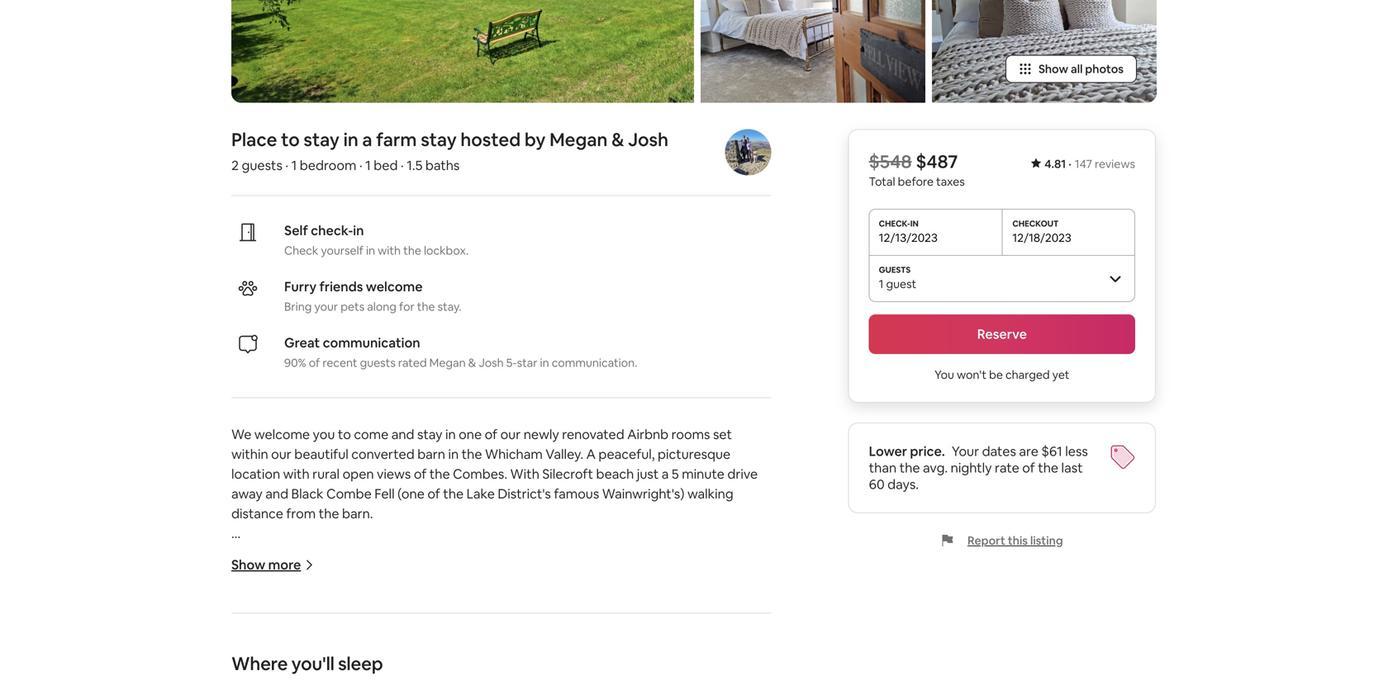 Task type: vqa. For each thing, say whether or not it's contained in the screenshot.
before
yes



Task type: locate. For each thing, give the bounding box(es) containing it.
0 vertical spatial megan
[[550, 128, 608, 152]]

welcome up along
[[366, 278, 423, 295]]

megan right the by
[[550, 128, 608, 152]]

2 vertical spatial a
[[325, 545, 333, 562]]

self check-in check yourself in with the lockbox.
[[284, 222, 469, 258]]

0 horizontal spatial with
[[283, 466, 310, 483]]

in up the bedroom
[[343, 128, 358, 152]]

with
[[378, 243, 401, 258], [283, 466, 310, 483]]

listing
[[1030, 534, 1063, 549]]

stay
[[304, 128, 340, 152], [421, 128, 457, 152], [417, 426, 443, 443]]

1 vertical spatial and
[[265, 486, 288, 503]]

1 horizontal spatial and
[[391, 426, 414, 443]]

barn up (one in the left of the page
[[417, 446, 445, 463]]

hosted
[[461, 128, 521, 152]]

peaceful,
[[599, 446, 655, 463]]

wainwright's)
[[602, 486, 685, 503]]

location
[[231, 466, 280, 483]]

josh
[[479, 356, 504, 371]]

0 horizontal spatial welcome
[[254, 426, 310, 443]]

show for show all photos
[[1039, 61, 1068, 76]]

of
[[309, 356, 320, 371], [485, 426, 498, 443], [1022, 460, 1035, 477], [414, 466, 427, 483], [428, 486, 440, 503], [631, 545, 643, 562]]

you'll
[[291, 653, 334, 676]]

main
[[489, 545, 519, 562]]

guests down place
[[242, 157, 282, 174]]

0 vertical spatial newly
[[524, 426, 559, 443]]

and inside the airbnb has a seperate entrance to the main barn and consists of two private newly renovated en-suite bedrooms.
[[553, 545, 576, 562]]

of right "rate"
[[1022, 460, 1035, 477]]

the left lockbox.
[[403, 243, 421, 258]]

0 vertical spatial to
[[281, 128, 300, 152]]

show left more
[[231, 557, 265, 574]]

star
[[517, 356, 538, 371]]

of right 90% at left
[[309, 356, 320, 371]]

rate
[[995, 460, 1020, 477]]

rooms
[[672, 426, 710, 443]]

views
[[377, 466, 411, 483]]

great communication 90% of recent guests rated megan & josh 5-star in communication.
[[284, 335, 637, 371]]

0 vertical spatial barn
[[417, 446, 445, 463]]

2 horizontal spatial to
[[450, 545, 463, 562]]

megan inside great communication 90% of recent guests rated megan & josh 5-star in communication.
[[429, 356, 466, 371]]

this
[[1008, 534, 1028, 549]]

place to stay in a farm stay hosted by megan & josh 2 guests · 1 bedroom · 1 bed · 1.5 baths
[[231, 128, 669, 174]]

in right "yourself"
[[366, 243, 375, 258]]

the left avg.
[[900, 460, 920, 477]]

0 horizontal spatial megan
[[429, 356, 466, 371]]

for
[[399, 299, 415, 314]]

the left main
[[466, 545, 486, 562]]

airbnb left has
[[258, 545, 299, 562]]

0 vertical spatial show
[[1039, 61, 1068, 76]]

the inside furry friends welcome bring your pets along for the stay.
[[417, 299, 435, 314]]

1 vertical spatial megan
[[429, 356, 466, 371]]

won't
[[957, 368, 987, 383]]

to right place
[[281, 128, 300, 152]]

suite
[[317, 565, 347, 582]]

· left bed
[[359, 157, 362, 174]]

renovated down 'the'
[[231, 565, 294, 582]]

along
[[367, 299, 397, 314]]

0 horizontal spatial newly
[[524, 426, 559, 443]]

our up the whicham at the bottom
[[500, 426, 521, 443]]

rural
[[312, 466, 340, 483]]

stay inside we welcome you to come and stay in one of our newly renovated airbnb rooms set within our beautiful converted barn in the whicham valley. a peaceful, picturesque location with rural open views of the combes. with silecroft beach just a 5 minute drive away and black combe fell (one of the lake district's famous wainwright's) walking distance from the barn.
[[417, 426, 443, 443]]

guests down the communication
[[360, 356, 396, 371]]

1 horizontal spatial airbnb
[[627, 426, 669, 443]]

airbnb inside we welcome you to come and stay in one of our newly renovated airbnb rooms set within our beautiful converted barn in the whicham valley. a peaceful, picturesque location with rural open views of the combes. with silecroft beach just a 5 minute drive away and black combe fell (one of the lake district's famous wainwright's) walking distance from the barn.
[[627, 426, 669, 443]]

guests inside great communication 90% of recent guests rated megan & josh 5-star in communication.
[[360, 356, 396, 371]]

newly up valley.
[[524, 426, 559, 443]]

a right has
[[325, 545, 333, 562]]

0 horizontal spatial renovated
[[231, 565, 294, 582]]

0 horizontal spatial airbnb
[[258, 545, 299, 562]]

check-
[[311, 222, 353, 239]]

90%
[[284, 356, 306, 371]]

guest
[[886, 277, 917, 292]]

show all photos
[[1039, 61, 1124, 76]]

0 vertical spatial and
[[391, 426, 414, 443]]

of right (one in the left of the page
[[428, 486, 440, 503]]

1 left guest
[[879, 277, 884, 292]]

stay up the bedroom
[[304, 128, 340, 152]]

open
[[343, 466, 374, 483]]

yourself
[[321, 243, 363, 258]]

than
[[869, 460, 897, 477]]

12/13/2023
[[879, 230, 938, 245]]

1 horizontal spatial with
[[378, 243, 401, 258]]

welcome
[[366, 278, 423, 295], [254, 426, 310, 443]]

fell
[[375, 486, 395, 503]]

2 vertical spatial to
[[450, 545, 463, 562]]

1 vertical spatial welcome
[[254, 426, 310, 443]]

1 left the bedroom
[[291, 157, 297, 174]]

and
[[391, 426, 414, 443], [265, 486, 288, 503], [553, 545, 576, 562]]

1 horizontal spatial guests
[[360, 356, 396, 371]]

recent
[[323, 356, 357, 371]]

1 vertical spatial show
[[231, 557, 265, 574]]

0 vertical spatial airbnb
[[627, 426, 669, 443]]

0 horizontal spatial to
[[281, 128, 300, 152]]

1 vertical spatial with
[[283, 466, 310, 483]]

the left last
[[1038, 460, 1059, 477]]

barn right main
[[522, 545, 550, 562]]

2 horizontal spatial a
[[662, 466, 669, 483]]

charged
[[1006, 368, 1050, 383]]

1 vertical spatial guests
[[360, 356, 396, 371]]

our right the within at the bottom of page
[[271, 446, 292, 463]]

1 horizontal spatial barn
[[522, 545, 550, 562]]

2 horizontal spatial and
[[553, 545, 576, 562]]

with right "yourself"
[[378, 243, 401, 258]]

welcome up the within at the bottom of page
[[254, 426, 310, 443]]

show more
[[231, 557, 301, 574]]

0 horizontal spatial a
[[325, 545, 333, 562]]

$548
[[869, 150, 912, 173]]

in right star
[[540, 356, 549, 371]]

0 horizontal spatial barn
[[417, 446, 445, 463]]

2 vertical spatial and
[[553, 545, 576, 562]]

stay left one
[[417, 426, 443, 443]]

12/18/2023
[[1013, 230, 1072, 245]]

farm
[[376, 128, 417, 152]]

cosy en-suite room with views of lakeland fells image 5 image
[[932, 0, 1157, 103]]

self
[[284, 222, 308, 239]]

a left 5
[[662, 466, 669, 483]]

1 vertical spatial to
[[338, 426, 351, 443]]

of inside great communication 90% of recent guests rated megan & josh 5-star in communication.
[[309, 356, 320, 371]]

the
[[403, 243, 421, 258], [417, 299, 435, 314], [462, 446, 482, 463], [900, 460, 920, 477], [1038, 460, 1059, 477], [430, 466, 450, 483], [443, 486, 464, 503], [319, 506, 339, 523], [466, 545, 486, 562]]

1 horizontal spatial megan
[[550, 128, 608, 152]]

1 horizontal spatial newly
[[718, 545, 754, 562]]

and left consists
[[553, 545, 576, 562]]

1 left bed
[[365, 157, 371, 174]]

in up "yourself"
[[353, 222, 364, 239]]

one
[[459, 426, 482, 443]]

combes.
[[453, 466, 507, 483]]

airbnb up the peaceful,
[[627, 426, 669, 443]]

barn inside we welcome you to come and stay in one of our newly renovated airbnb rooms set within our beautiful converted barn in the whicham valley. a peaceful, picturesque location with rural open views of the combes. with silecroft beach just a 5 minute drive away and black combe fell (one of the lake district's famous wainwright's) walking distance from the barn.
[[417, 446, 445, 463]]

0 vertical spatial with
[[378, 243, 401, 258]]

0 vertical spatial welcome
[[366, 278, 423, 295]]

0 vertical spatial a
[[362, 128, 372, 152]]

show more button
[[231, 557, 314, 574]]

the airbnb has a seperate entrance to the main barn and consists of two private newly renovated en-suite bedrooms.
[[231, 545, 757, 582]]

barn inside the airbnb has a seperate entrance to the main barn and consists of two private newly renovated en-suite bedrooms.
[[522, 545, 550, 562]]

1 horizontal spatial show
[[1039, 61, 1068, 76]]

renovated up a
[[562, 426, 624, 443]]

newly inside the airbnb has a seperate entrance to the main barn and consists of two private newly renovated en-suite bedrooms.
[[718, 545, 754, 562]]

· left the 147
[[1069, 157, 1072, 171]]

megan left "&"
[[429, 356, 466, 371]]

2 · from the left
[[285, 157, 288, 174]]

you
[[935, 368, 954, 383]]

to right entrance
[[450, 545, 463, 562]]

0 vertical spatial guests
[[242, 157, 282, 174]]

$61
[[1041, 443, 1063, 460]]

1 horizontal spatial our
[[500, 426, 521, 443]]

walking
[[687, 486, 734, 503]]

within
[[231, 446, 268, 463]]

5
[[672, 466, 679, 483]]

· left the bedroom
[[285, 157, 288, 174]]

to inside the airbnb has a seperate entrance to the main barn and consists of two private newly renovated en-suite bedrooms.
[[450, 545, 463, 562]]

a
[[586, 446, 596, 463]]

with inside self check-in check yourself in with the lockbox.
[[378, 243, 401, 258]]

1 horizontal spatial 1
[[365, 157, 371, 174]]

147
[[1075, 157, 1092, 171]]

your
[[314, 299, 338, 314]]

the right the for
[[417, 299, 435, 314]]

lockbox.
[[424, 243, 469, 258]]

1 vertical spatial a
[[662, 466, 669, 483]]

1 horizontal spatial welcome
[[366, 278, 423, 295]]

1 vertical spatial airbnb
[[258, 545, 299, 562]]

cosy en-suite room with views of lakeland fells image 3 image
[[701, 0, 926, 103]]

1 horizontal spatial renovated
[[562, 426, 624, 443]]

renovated
[[562, 426, 624, 443], [231, 565, 294, 582]]

newly right private
[[718, 545, 754, 562]]

show all photos button
[[1006, 55, 1137, 83]]

to inside we welcome you to come and stay in one of our newly renovated airbnb rooms set within our beautiful converted barn in the whicham valley. a peaceful, picturesque location with rural open views of the combes. with silecroft beach just a 5 minute drive away and black combe fell (one of the lake district's famous wainwright's) walking distance from the barn.
[[338, 426, 351, 443]]

seperate
[[335, 545, 389, 562]]

megan
[[550, 128, 608, 152], [429, 356, 466, 371]]

barn
[[417, 446, 445, 463], [522, 545, 550, 562]]

of right one
[[485, 426, 498, 443]]

two
[[646, 545, 670, 562]]

1 vertical spatial renovated
[[231, 565, 294, 582]]

a
[[362, 128, 372, 152], [662, 466, 669, 483], [325, 545, 333, 562]]

sleep
[[338, 653, 383, 676]]

in
[[343, 128, 358, 152], [353, 222, 364, 239], [366, 243, 375, 258], [540, 356, 549, 371], [445, 426, 456, 443], [448, 446, 459, 463]]

entrance
[[392, 545, 447, 562]]

1 vertical spatial newly
[[718, 545, 754, 562]]

and up distance at the bottom left of page
[[265, 486, 288, 503]]

report this listing button
[[941, 534, 1063, 549]]

megan inside the place to stay in a farm stay hosted by megan & josh 2 guests · 1 bedroom · 1 bed · 1.5 baths
[[550, 128, 608, 152]]

· left the 1.5
[[401, 157, 404, 174]]

with up black
[[283, 466, 310, 483]]

1 inside dropdown button
[[879, 277, 884, 292]]

0 horizontal spatial guests
[[242, 157, 282, 174]]

0 horizontal spatial and
[[265, 486, 288, 503]]

1 vertical spatial barn
[[522, 545, 550, 562]]

learn more about the host, megan & josh. image
[[725, 129, 771, 176], [725, 129, 771, 176]]

in inside the place to stay in a farm stay hosted by megan & josh 2 guests · 1 bedroom · 1 bed · 1.5 baths
[[343, 128, 358, 152]]

4.81 · 147 reviews
[[1045, 157, 1135, 171]]

before
[[898, 174, 934, 189]]

a inside the place to stay in a farm stay hosted by megan & josh 2 guests · 1 bedroom · 1 bed · 1.5 baths
[[362, 128, 372, 152]]

from
[[286, 506, 316, 523]]

a left farm at the top of page
[[362, 128, 372, 152]]

the right from at the bottom left of the page
[[319, 506, 339, 523]]

1 horizontal spatial to
[[338, 426, 351, 443]]

show left all at the top of page
[[1039, 61, 1068, 76]]

the left lake
[[443, 486, 464, 503]]

airbnb inside the airbnb has a seperate entrance to the main barn and consists of two private newly renovated en-suite bedrooms.
[[258, 545, 299, 562]]

0 horizontal spatial show
[[231, 557, 265, 574]]

2 horizontal spatial 1
[[879, 277, 884, 292]]

show
[[1039, 61, 1068, 76], [231, 557, 265, 574]]

great
[[284, 335, 320, 352]]

a inside we welcome you to come and stay in one of our newly renovated airbnb rooms set within our beautiful converted barn in the whicham valley. a peaceful, picturesque location with rural open views of the combes. with silecroft beach just a 5 minute drive away and black combe fell (one of the lake district's famous wainwright's) walking distance from the barn.
[[662, 466, 669, 483]]

bedrooms.
[[350, 565, 416, 582]]

1 horizontal spatial a
[[362, 128, 372, 152]]

to right you at bottom
[[338, 426, 351, 443]]

0 vertical spatial renovated
[[562, 426, 624, 443]]

stay up baths in the left top of the page
[[421, 128, 457, 152]]

guests
[[242, 157, 282, 174], [360, 356, 396, 371]]

show inside button
[[1039, 61, 1068, 76]]

silecroft
[[542, 466, 593, 483]]

0 horizontal spatial our
[[271, 446, 292, 463]]

1 guest button
[[869, 255, 1135, 302]]

and up the converted
[[391, 426, 414, 443]]

of left two
[[631, 545, 643, 562]]



Task type: describe. For each thing, give the bounding box(es) containing it.
has
[[302, 545, 322, 562]]

renovated inside we welcome you to come and stay in one of our newly renovated airbnb rooms set within our beautiful converted barn in the whicham valley. a peaceful, picturesque location with rural open views of the combes. with silecroft beach just a 5 minute drive away and black combe fell (one of the lake district's famous wainwright's) walking distance from the barn.
[[562, 426, 624, 443]]

of up (one in the left of the page
[[414, 466, 427, 483]]

consists
[[578, 545, 628, 562]]

whicham
[[485, 446, 543, 463]]

reserve
[[977, 326, 1027, 343]]

communication.
[[552, 356, 637, 371]]

come
[[354, 426, 389, 443]]

price.
[[910, 443, 945, 460]]

the inside the airbnb has a seperate entrance to the main barn and consists of two private newly renovated en-suite bedrooms.
[[466, 545, 486, 562]]

with
[[510, 466, 539, 483]]

of inside the airbnb has a seperate entrance to the main barn and consists of two private newly renovated en-suite bedrooms.
[[631, 545, 643, 562]]

drive
[[728, 466, 758, 483]]

&
[[468, 356, 476, 371]]

1 · from the left
[[1069, 157, 1072, 171]]

a inside the airbnb has a seperate entrance to the main barn and consists of two private newly renovated en-suite bedrooms.
[[325, 545, 333, 562]]

we
[[231, 426, 252, 443]]

the
[[231, 545, 255, 562]]

report
[[968, 534, 1005, 549]]

reviews
[[1095, 157, 1135, 171]]

report this listing
[[968, 534, 1063, 549]]

beach
[[596, 466, 634, 483]]

newly inside we welcome you to come and stay in one of our newly renovated airbnb rooms set within our beautiful converted barn in the whicham valley. a peaceful, picturesque location with rural open views of the combes. with silecroft beach just a 5 minute drive away and black combe fell (one of the lake district's famous wainwright's) walking distance from the barn.
[[524, 426, 559, 443]]

yet
[[1052, 368, 1070, 383]]

the down one
[[462, 446, 482, 463]]

minute
[[682, 466, 725, 483]]

60
[[869, 476, 885, 493]]

of inside your dates are $61 less than the avg. nightly rate of the last 60 days.
[[1022, 460, 1035, 477]]

show for show more
[[231, 557, 265, 574]]

cosy en-suite room with views of lakeland fells image 1 image
[[231, 0, 694, 103]]

friends
[[319, 278, 363, 295]]

furry
[[284, 278, 317, 295]]

welcome inside we welcome you to come and stay in one of our newly renovated airbnb rooms set within our beautiful converted barn in the whicham valley. a peaceful, picturesque location with rural open views of the combes. with silecroft beach just a 5 minute drive away and black combe fell (one of the lake district's famous wainwright's) walking distance from the barn.
[[254, 426, 310, 443]]

4 · from the left
[[401, 157, 404, 174]]

with inside we welcome you to come and stay in one of our newly renovated airbnb rooms set within our beautiful converted barn in the whicham valley. a peaceful, picturesque location with rural open views of the combes. with silecroft beach just a 5 minute drive away and black combe fell (one of the lake district's famous wainwright's) walking distance from the barn.
[[283, 466, 310, 483]]

4.81
[[1045, 157, 1066, 171]]

in inside great communication 90% of recent guests rated megan & josh 5-star in communication.
[[540, 356, 549, 371]]

barn.
[[342, 506, 373, 523]]

set
[[713, 426, 732, 443]]

2
[[231, 157, 239, 174]]

converted
[[351, 446, 415, 463]]

taxes
[[936, 174, 965, 189]]

total
[[869, 174, 895, 189]]

private
[[673, 545, 715, 562]]

photos
[[1085, 61, 1124, 76]]

just
[[637, 466, 659, 483]]

by
[[525, 128, 546, 152]]

stay for and
[[417, 426, 443, 443]]

en-
[[297, 565, 317, 582]]

combe
[[326, 486, 372, 503]]

to inside the place to stay in a farm stay hosted by megan & josh 2 guests · 1 bedroom · 1 bed · 1.5 baths
[[281, 128, 300, 152]]

you won't be charged yet
[[935, 368, 1070, 383]]

be
[[989, 368, 1003, 383]]

in up combes.
[[448, 446, 459, 463]]

3 · from the left
[[359, 157, 362, 174]]

stay for farm
[[421, 128, 457, 152]]

valley.
[[546, 446, 583, 463]]

$487
[[916, 150, 958, 173]]

the inside self check-in check yourself in with the lockbox.
[[403, 243, 421, 258]]

lower price.
[[869, 443, 945, 460]]

away
[[231, 486, 263, 503]]

black
[[291, 486, 324, 503]]

last
[[1061, 460, 1083, 477]]

where
[[231, 653, 288, 676]]

(one
[[398, 486, 425, 503]]

1 guest
[[879, 277, 917, 292]]

in left one
[[445, 426, 456, 443]]

5-
[[506, 356, 517, 371]]

0 vertical spatial our
[[500, 426, 521, 443]]

district's
[[498, 486, 551, 503]]

bring
[[284, 299, 312, 314]]

guests inside the place to stay in a farm stay hosted by megan & josh 2 guests · 1 bedroom · 1 bed · 1.5 baths
[[242, 157, 282, 174]]

bed
[[374, 157, 398, 174]]

stay.
[[438, 299, 462, 314]]

$548 $487 total before taxes
[[869, 150, 965, 189]]

furry friends welcome bring your pets along for the stay.
[[284, 278, 462, 314]]

rated
[[398, 356, 427, 371]]

distance
[[231, 506, 283, 523]]

famous
[[554, 486, 599, 503]]

0 horizontal spatial 1
[[291, 157, 297, 174]]

lake
[[467, 486, 495, 503]]

the left combes.
[[430, 466, 450, 483]]

1 vertical spatial our
[[271, 446, 292, 463]]

you
[[313, 426, 335, 443]]

beautiful
[[294, 446, 349, 463]]

pets
[[341, 299, 365, 314]]

renovated inside the airbnb has a seperate entrance to the main barn and consists of two private newly renovated en-suite bedrooms.
[[231, 565, 294, 582]]

where you'll sleep
[[231, 653, 383, 676]]

your
[[952, 443, 979, 460]]

your dates are $61 less than the avg. nightly rate of the last 60 days.
[[869, 443, 1088, 493]]

days.
[[888, 476, 919, 493]]

more
[[268, 557, 301, 574]]

& josh
[[612, 128, 669, 152]]

all
[[1071, 61, 1083, 76]]

dates
[[982, 443, 1016, 460]]

1.5
[[407, 157, 423, 174]]

baths
[[425, 157, 460, 174]]

welcome inside furry friends welcome bring your pets along for the stay.
[[366, 278, 423, 295]]

picturesque
[[658, 446, 731, 463]]



